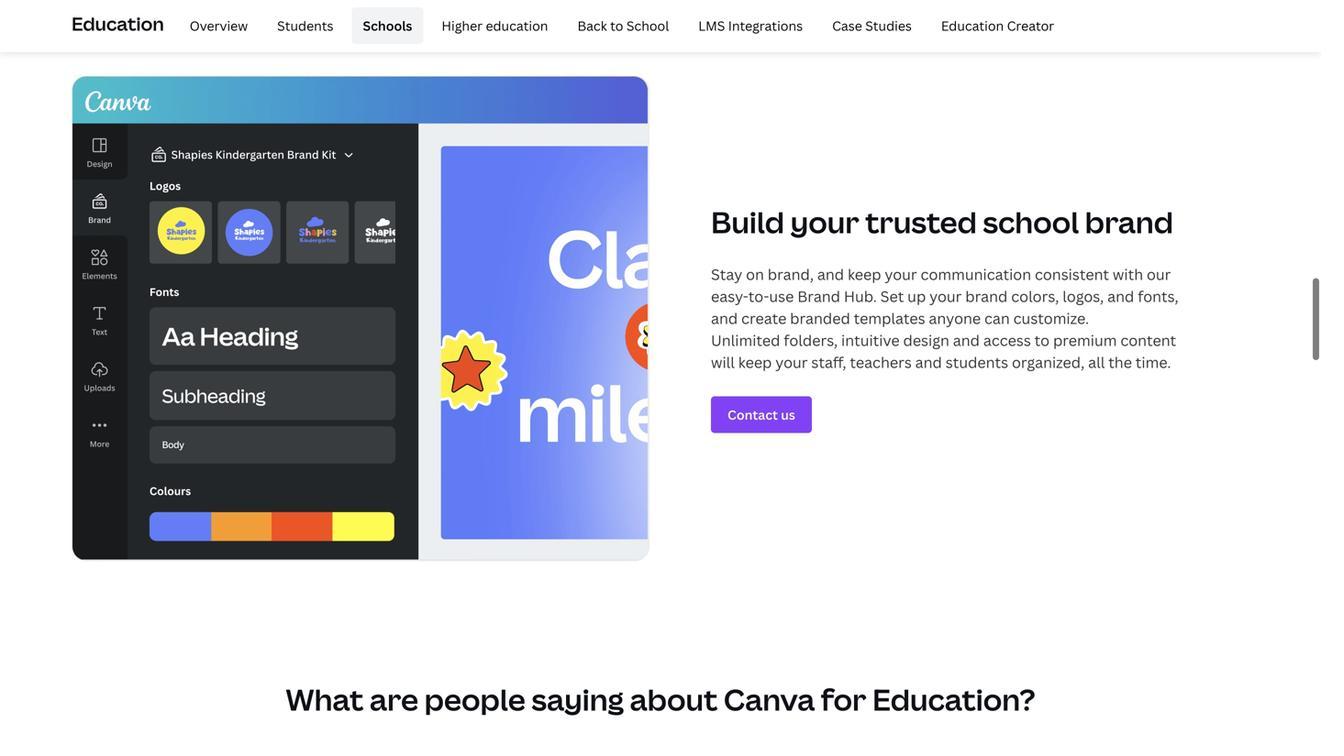 Task type: locate. For each thing, give the bounding box(es) containing it.
to
[[610, 17, 623, 34], [1035, 331, 1050, 351]]

schools link
[[352, 7, 423, 44]]

to inside the back to school link
[[610, 17, 623, 34]]

brand down communication
[[965, 287, 1008, 307]]

education for education creator
[[941, 17, 1004, 34]]

education creator link
[[930, 7, 1065, 44]]

keep
[[848, 265, 881, 285], [738, 353, 772, 373]]

education
[[72, 11, 164, 36], [941, 17, 1004, 34]]

our
[[1147, 265, 1171, 285]]

all
[[1088, 353, 1105, 373]]

0 vertical spatial brand
[[1085, 202, 1173, 242]]

trusted
[[865, 202, 977, 242]]

to-
[[748, 287, 769, 307]]

and up brand
[[817, 265, 844, 285]]

your
[[790, 202, 859, 242], [885, 265, 917, 285], [929, 287, 962, 307], [775, 353, 808, 373]]

stay
[[711, 265, 742, 285]]

case
[[832, 17, 862, 34]]

0 vertical spatial keep
[[848, 265, 881, 285]]

1 vertical spatial keep
[[738, 353, 772, 373]]

1 horizontal spatial brand
[[1085, 202, 1173, 242]]

communication
[[921, 265, 1031, 285]]

school staff using canva's brand book image
[[72, 76, 650, 562]]

to right back
[[610, 17, 623, 34]]

colors,
[[1011, 287, 1059, 307]]

your up brand, at the right of the page
[[790, 202, 859, 242]]

logos,
[[1063, 287, 1104, 307]]

to inside stay on brand, and keep your communication consistent with our easy-to-use brand hub. set up your brand colors, logos, and fonts, and create branded templates anyone can customize. unlimited folders, intuitive design and access to premium content will keep your staff, teachers and students organized, all the time.
[[1035, 331, 1050, 351]]

overview
[[190, 17, 248, 34]]

0 vertical spatial to
[[610, 17, 623, 34]]

on
[[746, 265, 764, 285]]

students
[[946, 353, 1008, 373]]

are
[[370, 680, 418, 720]]

higher
[[442, 17, 483, 34]]

and down with
[[1107, 287, 1134, 307]]

1 horizontal spatial to
[[1035, 331, 1050, 351]]

your up "set"
[[885, 265, 917, 285]]

time.
[[1136, 353, 1171, 373]]

keep down unlimited
[[738, 353, 772, 373]]

teachers
[[850, 353, 912, 373]]

1 vertical spatial brand
[[965, 287, 1008, 307]]

templates
[[854, 309, 925, 329]]

1 vertical spatial to
[[1035, 331, 1050, 351]]

higher education link
[[431, 7, 559, 44]]

about
[[630, 680, 718, 720]]

creator
[[1007, 17, 1054, 34]]

brand
[[797, 287, 840, 307]]

to up the organized,
[[1035, 331, 1050, 351]]

what are people saying about canva for education?
[[286, 680, 1035, 720]]

0 horizontal spatial education
[[72, 11, 164, 36]]

and
[[817, 265, 844, 285], [1107, 287, 1134, 307], [711, 309, 738, 329], [953, 331, 980, 351], [915, 353, 942, 373]]

content
[[1120, 331, 1176, 351]]

and up students
[[953, 331, 980, 351]]

overview link
[[179, 7, 259, 44]]

education for education
[[72, 11, 164, 36]]

create
[[741, 309, 787, 329]]

education inside menu bar
[[941, 17, 1004, 34]]

hub.
[[844, 287, 877, 307]]

the
[[1108, 353, 1132, 373]]

staff,
[[811, 353, 846, 373]]

school
[[626, 17, 669, 34]]

menu bar
[[171, 7, 1065, 44]]

brand,
[[768, 265, 814, 285]]

will
[[711, 353, 735, 373]]

stay on brand, and keep your communication consistent with our easy-to-use brand hub. set up your brand colors, logos, and fonts, and create branded templates anyone can customize. unlimited folders, intuitive design and access to premium content will keep your staff, teachers and students organized, all the time.
[[711, 265, 1179, 373]]

1 horizontal spatial keep
[[848, 265, 881, 285]]

schools
[[363, 17, 412, 34]]

1 horizontal spatial education
[[941, 17, 1004, 34]]

brand
[[1085, 202, 1173, 242], [965, 287, 1008, 307]]

students
[[277, 17, 334, 34]]

0 horizontal spatial to
[[610, 17, 623, 34]]

intuitive
[[841, 331, 900, 351]]

0 horizontal spatial brand
[[965, 287, 1008, 307]]

case studies link
[[821, 7, 923, 44]]

brand up with
[[1085, 202, 1173, 242]]

anyone
[[929, 309, 981, 329]]

keep up the hub.
[[848, 265, 881, 285]]



Task type: describe. For each thing, give the bounding box(es) containing it.
lms
[[698, 17, 725, 34]]

case studies
[[832, 17, 912, 34]]

your up 'anyone'
[[929, 287, 962, 307]]

for
[[821, 680, 866, 720]]

people
[[424, 680, 526, 720]]

integrations
[[728, 17, 803, 34]]

canva
[[724, 680, 815, 720]]

access
[[983, 331, 1031, 351]]

build your trusted school brand
[[711, 202, 1173, 242]]

organized,
[[1012, 353, 1085, 373]]

students link
[[266, 7, 345, 44]]

customize.
[[1013, 309, 1089, 329]]

education creator
[[941, 17, 1054, 34]]

fonts,
[[1138, 287, 1179, 307]]

easy-
[[711, 287, 748, 307]]

consistent
[[1035, 265, 1109, 285]]

lms integrations link
[[687, 7, 814, 44]]

what
[[286, 680, 364, 720]]

0 horizontal spatial keep
[[738, 353, 772, 373]]

your down folders,
[[775, 353, 808, 373]]

higher education
[[442, 17, 548, 34]]

back to school
[[577, 17, 669, 34]]

can
[[984, 309, 1010, 329]]

brand inside stay on brand, and keep your communication consistent with our easy-to-use brand hub. set up your brand colors, logos, and fonts, and create branded templates anyone can customize. unlimited folders, intuitive design and access to premium content will keep your staff, teachers and students organized, all the time.
[[965, 287, 1008, 307]]

folders,
[[784, 331, 838, 351]]

and down easy-
[[711, 309, 738, 329]]

and down the design
[[915, 353, 942, 373]]

education?
[[872, 680, 1035, 720]]

unlimited
[[711, 331, 780, 351]]

school
[[983, 202, 1079, 242]]

back to school link
[[566, 7, 680, 44]]

studies
[[865, 17, 912, 34]]

premium
[[1053, 331, 1117, 351]]

menu bar containing overview
[[171, 7, 1065, 44]]

branded
[[790, 309, 850, 329]]

set
[[880, 287, 904, 307]]

education
[[486, 17, 548, 34]]

use
[[769, 287, 794, 307]]

with
[[1113, 265, 1143, 285]]

up
[[908, 287, 926, 307]]

lms integrations
[[698, 17, 803, 34]]

back
[[577, 17, 607, 34]]

build
[[711, 202, 784, 242]]

saying
[[532, 680, 624, 720]]

design
[[903, 331, 949, 351]]



Task type: vqa. For each thing, say whether or not it's contained in the screenshot.
Canva Sans
no



